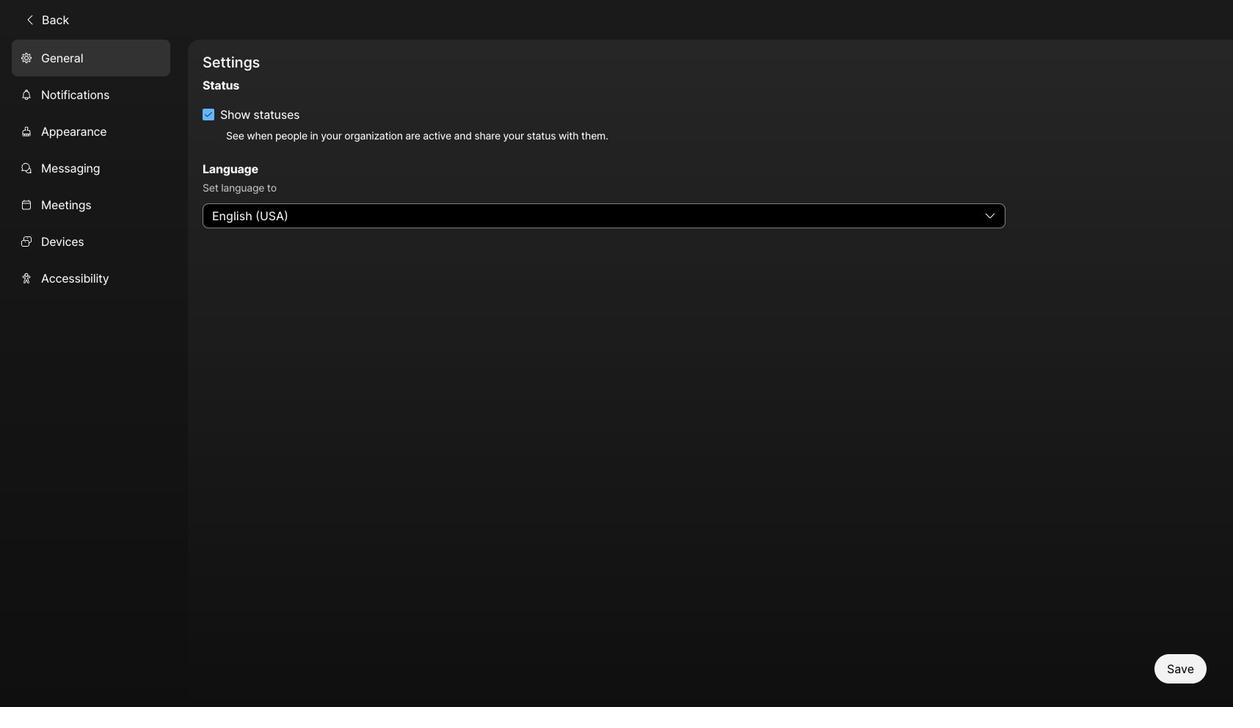 Task type: locate. For each thing, give the bounding box(es) containing it.
general tab
[[12, 39, 170, 76]]

messaging tab
[[12, 150, 170, 186]]

devices tab
[[12, 223, 170, 260]]

meetings tab
[[12, 186, 170, 223]]

appearance tab
[[12, 113, 170, 150]]

notifications tab
[[12, 76, 170, 113]]



Task type: describe. For each thing, give the bounding box(es) containing it.
accessibility tab
[[12, 260, 170, 296]]

settings navigation
[[0, 39, 188, 707]]



Task type: vqa. For each thing, say whether or not it's contained in the screenshot.
"meetings" tab on the left top of page
yes



